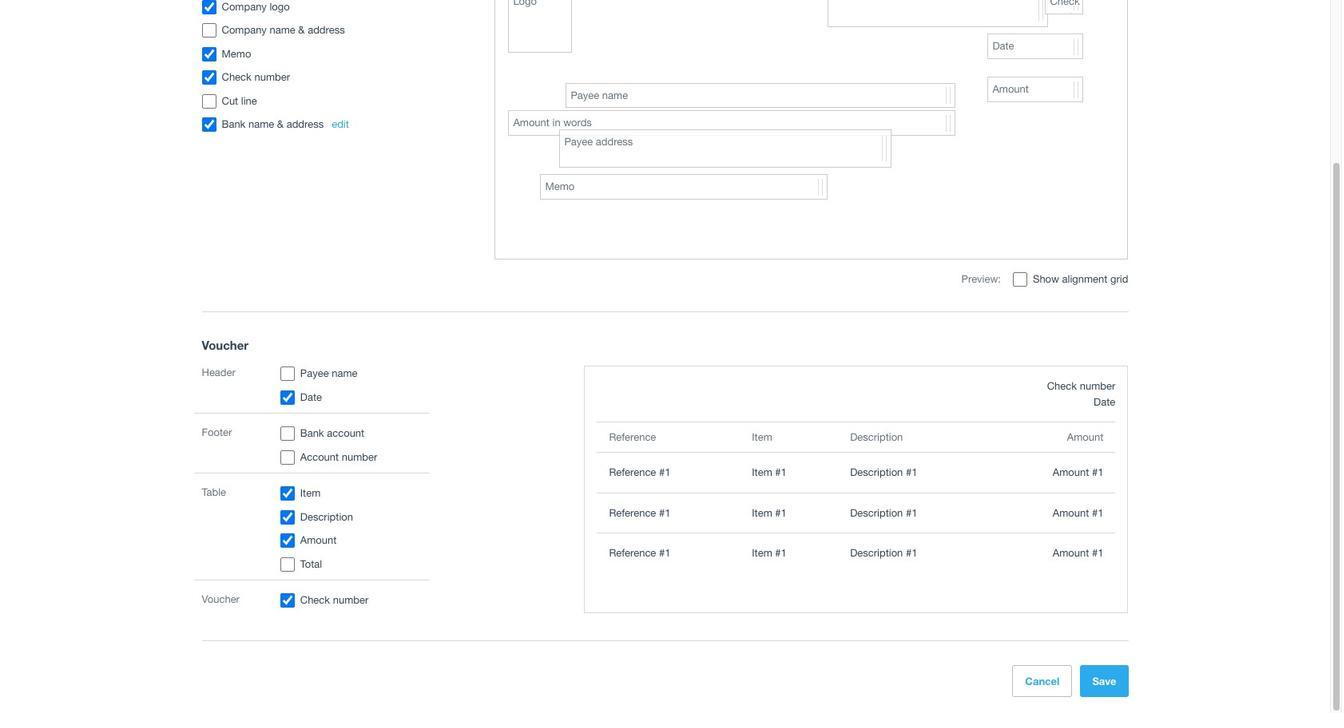 Task type: locate. For each thing, give the bounding box(es) containing it.
1 vertical spatial address
[[320, 360, 350, 370]]

0 horizontal spatial &
[[353, 397, 359, 407]]

2 horizontal spatial &
[[383, 349, 389, 359]]

& down routing at the bottom of the page
[[366, 433, 372, 443]]

bank inside "company name & address memo check number account & routing numbers cut line bank name & address"
[[320, 433, 339, 443]]

company
[[320, 349, 356, 359]]

bank down "cut"
[[320, 433, 339, 443]]

1 vertical spatial name
[[358, 349, 380, 359]]

with
[[437, 229, 457, 239]]

styles
[[363, 106, 419, 129]]

address down –
[[345, 301, 375, 311]]

numbers
[[320, 408, 353, 419]]

0 vertical spatial check
[[300, 106, 357, 129]]

languages,
[[430, 258, 478, 268]]

address
[[345, 301, 375, 311], [320, 360, 350, 370], [374, 433, 404, 443]]

1 vertical spatial check
[[320, 385, 343, 395]]

arial
[[331, 258, 352, 268]]

0 vertical spatial &
[[383, 349, 389, 359]]

1 payee from the left
[[320, 301, 342, 311]]

payee down languages,
[[427, 301, 450, 311]]

name down languages,
[[453, 301, 474, 311]]

name
[[453, 301, 474, 311], [358, 349, 380, 359], [341, 433, 363, 443]]

check styles
[[300, 106, 419, 129]]

1 vertical spatial &
[[353, 397, 359, 407]]

arial – supports asian languages, 10pt
[[331, 258, 501, 268]]

bank
[[603, 301, 622, 311], [320, 433, 339, 443]]

payee
[[320, 301, 342, 311], [427, 301, 450, 311]]

bank left account
[[603, 301, 622, 311]]

&
[[383, 349, 389, 359], [353, 397, 359, 407], [366, 433, 372, 443]]

1 horizontal spatial bank
[[603, 301, 622, 311]]

1 horizontal spatial payee
[[427, 301, 450, 311]]

lane
[[766, 251, 784, 262]]

2 payee from the left
[[427, 301, 450, 311]]

54 long lane
[[732, 251, 784, 262]]

& right the company
[[383, 349, 389, 359]]

name down line
[[341, 433, 363, 443]]

2 vertical spatial &
[[366, 433, 372, 443]]

& down 'number'
[[353, 397, 359, 407]]

top)
[[416, 229, 435, 239]]

0 horizontal spatial payee
[[320, 301, 342, 311]]

check inside "company name & address memo check number account & routing numbers cut line bank name & address"
[[320, 385, 343, 395]]

–
[[354, 258, 360, 268]]

check
[[300, 106, 357, 129], [320, 385, 343, 395]]

choose
[[769, 13, 808, 26]]

check left styles
[[300, 106, 357, 129]]

1 horizontal spatial &
[[366, 433, 372, 443]]

2
[[460, 229, 465, 239]]

choose a plan to buy banner
[[0, 0, 1342, 88]]

you have
[[468, 14, 513, 26]]

which
[[628, 14, 655, 26]]

payee address
[[320, 301, 375, 311]]

features
[[713, 14, 750, 26]]

check down memo
[[320, 385, 343, 395]]

address down routing at the bottom of the page
[[374, 433, 404, 443]]

0 horizontal spatial bank
[[320, 433, 339, 443]]

(on
[[399, 229, 414, 239]]

54
[[732, 251, 741, 262]]

a
[[810, 13, 816, 26]]

in
[[571, 14, 579, 26]]

payee down arial
[[320, 301, 342, 311]]

payee for payee address
[[320, 301, 342, 311]]

1 vertical spatial bank
[[320, 433, 339, 443]]

0 vertical spatial name
[[453, 301, 474, 311]]

includes
[[658, 14, 697, 26]]

address down the company
[[320, 360, 350, 370]]

name right the company
[[358, 349, 380, 359]]

company name & address memo check number account & routing numbers cut line bank name & address
[[320, 349, 404, 443]]

check
[[371, 229, 396, 239]]

2 vertical spatial name
[[341, 433, 363, 443]]

number
[[346, 385, 375, 395]]



Task type: vqa. For each thing, say whether or not it's contained in the screenshot.
Payee name's 'Payee'
yes



Task type: describe. For each thing, give the bounding box(es) containing it.
vouchers
[[468, 229, 508, 239]]

have
[[488, 14, 511, 26]]

supports
[[362, 258, 401, 268]]

1 check (on top) with 2 vouchers
[[362, 229, 508, 239]]

name for company
[[358, 349, 380, 359]]

2 vertical spatial address
[[374, 433, 404, 443]]

bank account
[[603, 301, 655, 311]]

asian
[[404, 258, 428, 268]]

all
[[700, 14, 710, 26]]

choose a plan to buy
[[769, 13, 874, 26]]

plan
[[819, 13, 840, 26]]

you
[[468, 14, 486, 26]]

payee for payee name
[[427, 301, 450, 311]]

left in your trial, which includes all features
[[551, 14, 750, 26]]

account
[[625, 301, 655, 311]]

payee name
[[427, 301, 474, 311]]

trial,
[[605, 14, 625, 26]]

memo
[[320, 372, 343, 383]]

cut
[[320, 420, 333, 431]]

line
[[335, 420, 349, 431]]

to
[[843, 13, 853, 26]]

0 vertical spatial bank
[[603, 301, 622, 311]]

10pt
[[481, 258, 501, 268]]

date
[[515, 301, 533, 311]]

your
[[582, 14, 603, 26]]

0 vertical spatial address
[[345, 301, 375, 311]]

long
[[744, 251, 763, 262]]

left
[[554, 14, 568, 26]]

1
[[362, 229, 368, 239]]

account
[[320, 397, 350, 407]]

routing
[[362, 397, 389, 407]]

buy
[[856, 13, 874, 26]]

name for payee
[[453, 301, 474, 311]]



